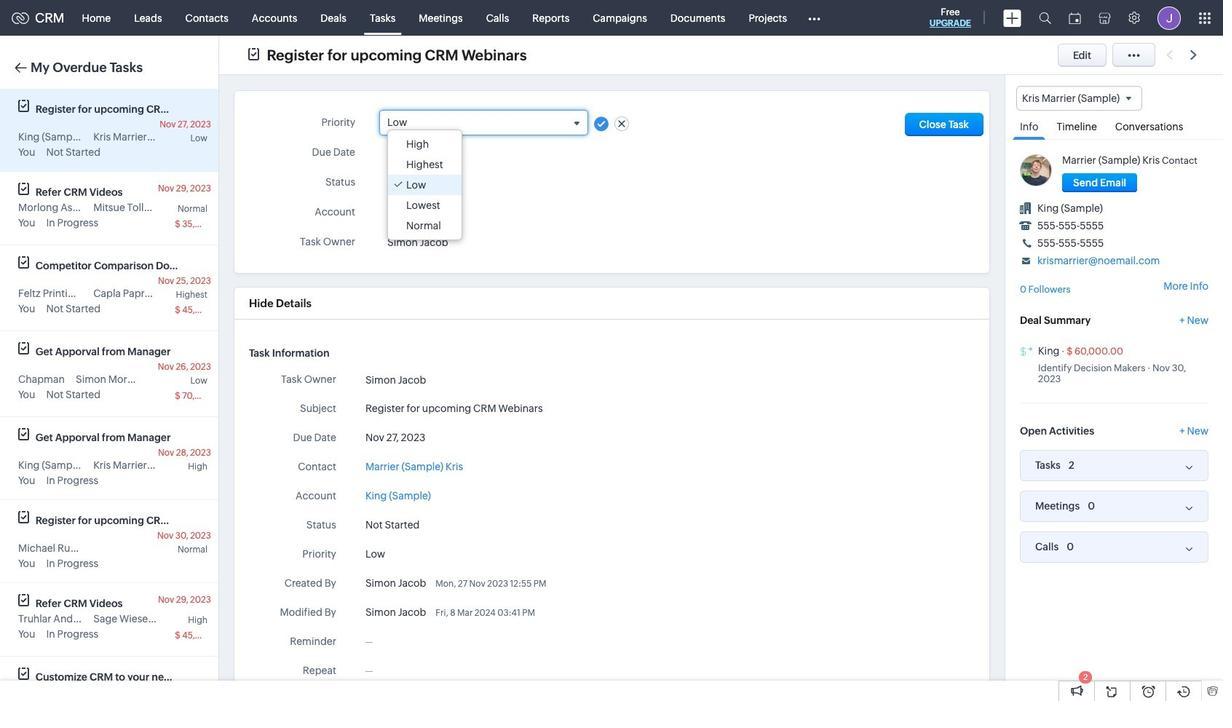 Task type: vqa. For each thing, say whether or not it's contained in the screenshot.
Signals image
no



Task type: describe. For each thing, give the bounding box(es) containing it.
Other Modules field
[[799, 6, 830, 29]]

search image
[[1039, 12, 1051, 24]]

logo image
[[12, 12, 29, 24]]

search element
[[1030, 0, 1060, 36]]

profile image
[[1158, 6, 1181, 29]]

next record image
[[1190, 50, 1200, 60]]

previous record image
[[1166, 50, 1173, 60]]



Task type: locate. For each thing, give the bounding box(es) containing it.
profile element
[[1149, 0, 1190, 35]]

None field
[[1016, 86, 1143, 111], [387, 116, 580, 129], [1016, 86, 1143, 111], [387, 116, 580, 129]]

None button
[[1062, 173, 1138, 192]]

create menu image
[[1003, 9, 1022, 27]]

tree
[[388, 131, 461, 240]]

calendar image
[[1069, 12, 1081, 24]]

create menu element
[[995, 0, 1030, 35]]



